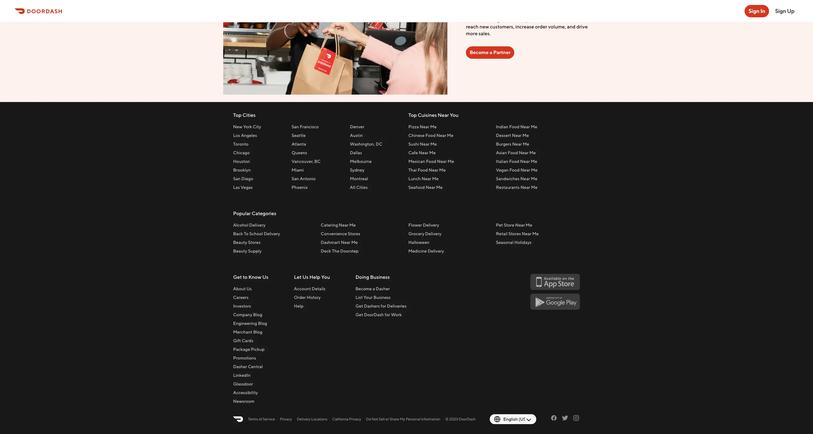 Task type: vqa. For each thing, say whether or not it's contained in the screenshot.


Task type: locate. For each thing, give the bounding box(es) containing it.
vancouver,
[[292, 159, 314, 164]]

beauty for beauty supply
[[233, 249, 247, 254]]

top for top cuisines near you
[[409, 112, 417, 118]]

seasonal holidays
[[496, 240, 532, 245]]

me up convenience stores link
[[349, 223, 356, 228]]

for left work
[[385, 313, 390, 318]]

1 vertical spatial and
[[567, 24, 576, 30]]

doordash inside the businesses large and small partner with doordash to reach new customers, increase order volume, and drive more sales.
[[554, 17, 577, 23]]

near inside pet store near me "link"
[[515, 223, 525, 228]]

food down "italian food near me"
[[510, 168, 520, 173]]

you up pizza near me link
[[450, 112, 459, 118]]

deliveries
[[387, 304, 407, 309]]

near down cafe near me link
[[437, 159, 447, 164]]

denver
[[350, 125, 364, 129]]

blog up merchant blog link on the bottom
[[258, 321, 267, 326]]

italian
[[496, 159, 508, 164]]

0 horizontal spatial you
[[321, 275, 330, 281]]

near down mexican food near me
[[429, 168, 438, 173]]

to
[[244, 232, 249, 237]]

to left know
[[243, 275, 248, 281]]

us up careers link
[[247, 287, 252, 292]]

become up your
[[356, 287, 372, 292]]

get for get dashers for deliveries
[[356, 304, 363, 309]]

near up "vegan food near me"
[[520, 159, 530, 164]]

delivery for flower
[[423, 223, 439, 228]]

vancouver, bc link
[[292, 159, 346, 165]]

near down sushi near me
[[419, 151, 429, 155]]

1 horizontal spatial stores
[[348, 232, 360, 237]]

blog up engineering blog link
[[253, 313, 262, 318]]

near down 'sandwiches near me'
[[521, 185, 530, 190]]

me down pizza near me link
[[447, 133, 454, 138]]

near down "vegan food near me"
[[521, 177, 530, 181]]

near inside restaurants near me link
[[521, 185, 530, 190]]

us right let
[[303, 275, 309, 281]]

1 horizontal spatial cities
[[356, 185, 368, 190]]

catering near me
[[321, 223, 356, 228]]

delivery down flower delivery
[[425, 232, 442, 237]]

us right know
[[262, 275, 268, 281]]

2 vertical spatial doordash
[[459, 417, 476, 422]]

near up pizza near me link
[[438, 112, 449, 118]]

investors
[[233, 304, 251, 309]]

lunch near me link
[[409, 176, 492, 182]]

a
[[490, 50, 492, 55], [373, 287, 375, 292]]

me down the "vegan food near me" link
[[531, 177, 538, 181]]

0 horizontal spatial become
[[356, 287, 372, 292]]

las
[[233, 185, 240, 190]]

service
[[263, 417, 275, 422]]

2 sign from the left
[[775, 8, 786, 14]]

all cities link
[[350, 185, 405, 191]]

0 vertical spatial cities
[[243, 112, 256, 118]]

0 vertical spatial you
[[450, 112, 459, 118]]

1 horizontal spatial a
[[490, 50, 492, 55]]

0 vertical spatial blog
[[253, 313, 262, 318]]

you
[[450, 112, 459, 118], [321, 275, 330, 281]]

top up pizza
[[409, 112, 417, 118]]

package pickup link
[[233, 347, 268, 353]]

0 vertical spatial dasher
[[376, 287, 390, 292]]

food up dessert near me
[[509, 125, 520, 129]]

0 horizontal spatial a
[[373, 287, 375, 292]]

near inside burgers near me link
[[512, 142, 522, 147]]

accessibility
[[233, 391, 258, 396]]

2 privacy from the left
[[349, 417, 361, 422]]

near up dessert near me
[[520, 125, 530, 129]]

0 horizontal spatial dasher
[[233, 365, 247, 370]]

las vegas
[[233, 185, 253, 190]]

1 horizontal spatial to
[[578, 17, 583, 23]]

sign inside sign up link
[[775, 8, 786, 14]]

dasher up list your business link
[[376, 287, 390, 292]]

cities for all cities
[[356, 185, 368, 190]]

or
[[386, 417, 389, 422]]

1 beauty from the top
[[233, 240, 247, 245]]

near up holidays at the bottom right of page
[[522, 232, 532, 237]]

sydney
[[350, 168, 365, 173]]

do not sell or share my personal information
[[366, 417, 441, 422]]

you up details
[[321, 275, 330, 281]]

partner
[[526, 17, 543, 23]]

0 vertical spatial for
[[381, 304, 386, 309]]

near up retail stores near me
[[515, 223, 525, 228]]

near inside dessert near me link
[[512, 133, 522, 138]]

retail stores near me link
[[496, 231, 580, 237]]

0 horizontal spatial sign
[[749, 8, 760, 14]]

top for top cities
[[233, 112, 242, 118]]

1 horizontal spatial become
[[470, 50, 489, 55]]

1 vertical spatial doordash
[[364, 313, 384, 318]]

retail stores near me
[[496, 232, 539, 237]]

0 vertical spatial become
[[470, 50, 489, 55]]

halloween
[[409, 240, 430, 245]]

1 vertical spatial get
[[356, 304, 363, 309]]

san down miami
[[292, 177, 299, 181]]

business up the 'get dashers for deliveries'
[[374, 295, 391, 300]]

burgers near me
[[496, 142, 529, 147]]

become down sales. on the right top of page
[[470, 50, 489, 55]]

me up chinese food near me
[[430, 125, 437, 129]]

convenience
[[321, 232, 347, 237]]

0 vertical spatial get
[[233, 275, 242, 281]]

food down burgers near me
[[508, 151, 518, 155]]

food up the lunch near me
[[418, 168, 428, 173]]

san francisco
[[292, 125, 319, 129]]

newsroom
[[233, 400, 255, 404]]

beauty down beauty stores
[[233, 249, 247, 254]]

near up chinese food near me
[[420, 125, 429, 129]]

stores for me
[[348, 232, 360, 237]]

brooklyn link
[[233, 167, 288, 173]]

doordash up "volume,"
[[554, 17, 577, 23]]

in
[[761, 8, 765, 14]]

doordash right 2023
[[459, 417, 476, 422]]

me up lunch near me link at the right top
[[439, 168, 446, 173]]

about
[[233, 287, 246, 292]]

a left partner on the right
[[490, 50, 492, 55]]

for
[[381, 304, 386, 309], [385, 313, 390, 318]]

back to school delivery
[[233, 232, 280, 237]]

cafe near me link
[[409, 150, 492, 156]]

me up retail stores near me link
[[526, 223, 532, 228]]

near inside 'asian food near me' link
[[519, 151, 529, 155]]

1 top from the left
[[233, 112, 242, 118]]

0 vertical spatial help
[[310, 275, 320, 281]]

beauty down the back
[[233, 240, 247, 245]]

near inside the "vegan food near me" link
[[521, 168, 530, 173]]

2 vertical spatial get
[[356, 313, 363, 318]]

0 horizontal spatial doordash
[[364, 313, 384, 318]]

doordash on instagram image
[[573, 415, 580, 422]]

0 horizontal spatial and
[[504, 17, 512, 23]]

0 horizontal spatial help
[[294, 304, 304, 309]]

food down 'asian food near me'
[[509, 159, 519, 164]]

me down 'asian food near me' link
[[531, 159, 537, 164]]

stores down pet store near me
[[509, 232, 521, 237]]

0 vertical spatial to
[[578, 17, 583, 23]]

us
[[262, 275, 268, 281], [303, 275, 309, 281], [247, 287, 252, 292]]

1 vertical spatial for
[[385, 313, 390, 318]]

thai food near me link
[[409, 167, 492, 173]]

up
[[787, 8, 795, 14]]

your
[[364, 295, 373, 300]]

1 sign from the left
[[749, 8, 760, 14]]

near down the thai food near me
[[422, 177, 431, 181]]

sell
[[379, 417, 385, 422]]

0 horizontal spatial top
[[233, 112, 242, 118]]

a up list your business
[[373, 287, 375, 292]]

me down indian food near me
[[523, 133, 529, 138]]

near down indian food near me
[[512, 133, 522, 138]]

near inside the thai food near me link
[[429, 168, 438, 173]]

vegas
[[241, 185, 253, 190]]

1 horizontal spatial doordash
[[459, 417, 476, 422]]

merchant blog
[[233, 330, 262, 335]]

business inside list your business link
[[374, 295, 391, 300]]

0 vertical spatial beauty
[[233, 240, 247, 245]]

become a partner link
[[466, 46, 515, 59]]

you for top cuisines near you
[[450, 112, 459, 118]]

2 beauty from the top
[[233, 249, 247, 254]]

2 horizontal spatial stores
[[509, 232, 521, 237]]

1 horizontal spatial dasher
[[376, 287, 390, 292]]

2 top from the left
[[409, 112, 417, 118]]

restaurants near me
[[496, 185, 538, 190]]

atlanta link
[[292, 141, 346, 147]]

the
[[332, 249, 339, 254]]

1 horizontal spatial privacy
[[349, 417, 361, 422]]

seasonal holidays link
[[496, 240, 580, 246]]

2 horizontal spatial us
[[303, 275, 309, 281]]

details
[[312, 287, 326, 292]]

share
[[390, 417, 399, 422]]

help up 'account details' link
[[310, 275, 320, 281]]

1 vertical spatial become
[[356, 287, 372, 292]]

0 horizontal spatial to
[[243, 275, 248, 281]]

1 vertical spatial you
[[321, 275, 330, 281]]

food for indian
[[509, 125, 520, 129]]

2023
[[450, 417, 458, 422]]

reach
[[466, 24, 479, 30]]

dasher up linkedin
[[233, 365, 247, 370]]

1 horizontal spatial sign
[[775, 8, 786, 14]]

get for get doordash for work
[[356, 313, 363, 318]]

asian food near me
[[496, 151, 536, 155]]

stores up supply
[[248, 240, 261, 245]]

italian food near me link
[[496, 159, 580, 165]]

sign left in
[[749, 8, 760, 14]]

blog down engineering blog link
[[253, 330, 262, 335]]

delivery up the grocery delivery
[[423, 223, 439, 228]]

popular
[[233, 211, 251, 217]]

me up 'asian food near me'
[[523, 142, 529, 147]]

blog for engineering blog
[[258, 321, 267, 326]]

miami
[[292, 168, 304, 173]]

near up 'asian food near me'
[[512, 142, 522, 147]]

dallas link
[[350, 150, 405, 156]]

0 vertical spatial doordash
[[554, 17, 577, 23]]

top up new
[[233, 112, 242, 118]]

near up doorstep
[[341, 240, 351, 245]]

0 horizontal spatial us
[[247, 287, 252, 292]]

1 vertical spatial cities
[[356, 185, 368, 190]]

food for italian
[[509, 159, 519, 164]]

near inside italian food near me "link"
[[520, 159, 530, 164]]

sign left up
[[775, 8, 786, 14]]

a inside become a partner link
[[490, 50, 492, 55]]

san francisco link
[[292, 124, 346, 130]]

near up the 'cafe near me'
[[420, 142, 430, 147]]

medicine delivery link
[[409, 248, 492, 255]]

2 vertical spatial blog
[[253, 330, 262, 335]]

2 horizontal spatial doordash
[[554, 17, 577, 23]]

delivery for medicine
[[428, 249, 444, 254]]

business up become a dasher link at bottom
[[370, 275, 390, 281]]

0 vertical spatial a
[[490, 50, 492, 55]]

austin
[[350, 133, 363, 138]]

near inside mexican food near me link
[[437, 159, 447, 164]]

delivery for alcohol
[[249, 223, 266, 228]]

san up las
[[233, 177, 241, 181]]

sign inside sign in link
[[749, 8, 760, 14]]

terms of service link
[[248, 417, 275, 423]]

get
[[233, 275, 242, 281], [356, 304, 363, 309], [356, 313, 363, 318]]

delivery down halloween link
[[428, 249, 444, 254]]

1 horizontal spatial top
[[409, 112, 417, 118]]

©
[[446, 417, 449, 422]]

near inside pizza near me link
[[420, 125, 429, 129]]

city
[[253, 125, 261, 129]]

near up "italian food near me"
[[519, 151, 529, 155]]

for for doordash
[[385, 313, 390, 318]]

help down order
[[294, 304, 304, 309]]

pizza near me link
[[409, 124, 492, 130]]

cities up york at the top left
[[243, 112, 256, 118]]

me down the thai food near me
[[432, 177, 439, 181]]

me down lunch near me link at the right top
[[436, 185, 443, 190]]

1 vertical spatial to
[[243, 275, 248, 281]]

me
[[430, 125, 437, 129], [531, 125, 537, 129], [447, 133, 454, 138], [523, 133, 529, 138], [431, 142, 437, 147], [523, 142, 529, 147], [429, 151, 436, 155], [530, 151, 536, 155], [448, 159, 454, 164], [531, 159, 537, 164], [439, 168, 446, 173], [531, 168, 538, 173], [432, 177, 439, 181], [531, 177, 538, 181], [436, 185, 443, 190], [531, 185, 538, 190], [349, 223, 356, 228], [526, 223, 532, 228], [532, 232, 539, 237], [351, 240, 358, 245]]

san up seattle
[[292, 125, 299, 129]]

dasher
[[376, 287, 390, 292], [233, 365, 247, 370]]

and left the 'drive'
[[567, 24, 576, 30]]

near inside lunch near me link
[[422, 177, 431, 181]]

1 vertical spatial a
[[373, 287, 375, 292]]

italian food near me
[[496, 159, 537, 164]]

doordash down dashers
[[364, 313, 384, 318]]

store
[[504, 223, 515, 228]]

near inside "seafood near me" link
[[426, 185, 435, 190]]

a inside become a dasher link
[[373, 287, 375, 292]]

1 horizontal spatial and
[[567, 24, 576, 30]]

food up sushi near me
[[426, 133, 436, 138]]

me up mexican food near me
[[429, 151, 436, 155]]

get doordash for work link
[[356, 312, 407, 318]]

0 horizontal spatial privacy
[[280, 417, 292, 422]]

privacy
[[280, 417, 292, 422], [349, 417, 361, 422]]

to up the 'drive'
[[578, 17, 583, 23]]

delivery down the alcohol delivery link
[[264, 232, 280, 237]]

a for dasher
[[373, 287, 375, 292]]

account details
[[294, 287, 326, 292]]

gift cards
[[233, 339, 253, 344]]

stores down catering near me link
[[348, 232, 360, 237]]

privacy left do
[[349, 417, 361, 422]]

blog for company blog
[[253, 313, 262, 318]]

0 vertical spatial and
[[504, 17, 512, 23]]

drive
[[577, 24, 588, 30]]

near down the lunch near me
[[426, 185, 435, 190]]

delivery up back to school delivery
[[249, 223, 266, 228]]

doing
[[356, 275, 369, 281]]

and up customers,
[[504, 17, 512, 23]]

food up the thai food near me
[[426, 159, 436, 164]]

engineering blog
[[233, 321, 267, 326]]

convenience stores
[[321, 232, 360, 237]]

1 horizontal spatial you
[[450, 112, 459, 118]]

food inside "link"
[[509, 159, 519, 164]]

for down list your business link
[[381, 304, 386, 309]]

near up the sushi near me link
[[437, 133, 446, 138]]

dashers
[[364, 304, 380, 309]]

personal
[[406, 417, 420, 422]]

1 vertical spatial beauty
[[233, 249, 247, 254]]

0 horizontal spatial cities
[[243, 112, 256, 118]]

melbourne link
[[350, 159, 405, 165]]

me inside "link"
[[526, 223, 532, 228]]

us for let us help you
[[303, 275, 309, 281]]

beauty supply link
[[233, 248, 317, 255]]

near up 'sandwiches near me'
[[521, 168, 530, 173]]

privacy right service
[[280, 417, 292, 422]]

near inside cafe near me link
[[419, 151, 429, 155]]

sandwiches near me
[[496, 177, 538, 181]]

cities down montreal
[[356, 185, 368, 190]]

1 vertical spatial blog
[[258, 321, 267, 326]]

near inside indian food near me link
[[520, 125, 530, 129]]

1 vertical spatial business
[[374, 295, 391, 300]]

near up convenience stores
[[339, 223, 349, 228]]



Task type: describe. For each thing, give the bounding box(es) containing it.
seafood near me
[[409, 185, 443, 190]]

san diego
[[233, 177, 253, 181]]

company blog link
[[233, 312, 268, 318]]

francisco
[[300, 125, 319, 129]]

food for vegan
[[510, 168, 520, 173]]

near inside dashmart near me link
[[341, 240, 351, 245]]

sandwiches
[[496, 177, 520, 181]]

los
[[233, 133, 240, 138]]

pickup
[[251, 347, 265, 352]]

get to know us
[[233, 275, 268, 281]]

near inside catering near me link
[[339, 223, 349, 228]]

me down cafe near me link
[[448, 159, 454, 164]]

doordash on twitter image
[[562, 415, 569, 422]]

dashmart near me
[[321, 240, 358, 245]]

become for become a dasher
[[356, 287, 372, 292]]

sandwiches near me link
[[496, 176, 580, 182]]

food for chinese
[[426, 133, 436, 138]]

deck the doorstep link
[[321, 248, 405, 255]]

for for dashers
[[381, 304, 386, 309]]

dessert near me
[[496, 133, 529, 138]]

washington,
[[350, 142, 375, 147]]

me inside "link"
[[531, 159, 537, 164]]

1 horizontal spatial help
[[310, 275, 320, 281]]

get dashers for deliveries
[[356, 304, 407, 309]]

linkedin
[[233, 374, 251, 378]]

order history link
[[294, 295, 330, 301]]

doing business
[[356, 275, 390, 281]]

vancouver, bc
[[292, 159, 321, 164]]

promotions link
[[233, 356, 268, 362]]

beauty stores link
[[233, 240, 317, 246]]

stores for near
[[509, 232, 521, 237]]

grocery delivery
[[409, 232, 442, 237]]

terms of service
[[248, 417, 275, 422]]

chicago
[[233, 151, 250, 155]]

washington, dc link
[[350, 141, 405, 147]]

food for mexican
[[426, 159, 436, 164]]

restaurants
[[496, 185, 520, 190]]

sign for sign in
[[749, 8, 760, 14]]

history
[[307, 295, 321, 300]]

to inside the businesses large and small partner with doordash to reach new customers, increase order volume, and drive more sales.
[[578, 17, 583, 23]]

dallas
[[350, 151, 362, 155]]

cuisines
[[418, 112, 437, 118]]

dessert
[[496, 133, 511, 138]]

become a dasher link
[[356, 286, 407, 292]]

brooklyn
[[233, 168, 251, 173]]

businesses large and small partner with doordash to reach new customers, increase order volume, and drive more sales.
[[466, 17, 588, 37]]

near inside the sushi near me link
[[420, 142, 430, 147]]

grow your business with doordash image
[[223, 0, 448, 95]]

me down sandwiches near me link
[[531, 185, 538, 190]]

become a dasher
[[356, 287, 390, 292]]

near inside retail stores near me link
[[522, 232, 532, 237]]

1 horizontal spatial us
[[262, 275, 268, 281]]

me up doorstep
[[351, 240, 358, 245]]

me down burgers near me link
[[530, 151, 536, 155]]

me up sandwiches near me link
[[531, 168, 538, 173]]

delivery for grocery
[[425, 232, 442, 237]]

cities for top cities
[[243, 112, 256, 118]]

gift cards link
[[233, 338, 268, 344]]

san for san francisco
[[292, 125, 299, 129]]

houston
[[233, 159, 250, 164]]

me down pet store near me "link"
[[532, 232, 539, 237]]

chinese food near me
[[409, 133, 454, 138]]

food for asian
[[508, 151, 518, 155]]

delivery left locations
[[297, 417, 311, 422]]

0 horizontal spatial stores
[[248, 240, 261, 245]]

1 privacy from the left
[[280, 417, 292, 422]]

sushi
[[409, 142, 419, 147]]

bc
[[314, 159, 321, 164]]

beauty stores
[[233, 240, 261, 245]]

san diego link
[[233, 176, 288, 182]]

a for partner
[[490, 50, 492, 55]]

become for become a partner
[[470, 50, 489, 55]]

me down chinese food near me
[[431, 142, 437, 147]]

get doordash for work
[[356, 313, 402, 318]]

locations
[[311, 417, 327, 422]]

us for about us
[[247, 287, 252, 292]]

not
[[372, 417, 378, 422]]

chinese
[[409, 133, 425, 138]]

list your business
[[356, 295, 391, 300]]

sign up
[[775, 8, 795, 14]]

new
[[480, 24, 489, 30]]

1 vertical spatial help
[[294, 304, 304, 309]]

diego
[[241, 177, 253, 181]]

sign in
[[749, 8, 765, 14]]

my
[[400, 417, 405, 422]]

merchant
[[233, 330, 252, 335]]

beauty for beauty stores
[[233, 240, 247, 245]]

do not sell or share my personal information link
[[366, 417, 441, 423]]

seasonal
[[496, 240, 514, 245]]

beauty supply
[[233, 249, 262, 254]]

terms
[[248, 417, 258, 422]]

me up dessert near me link
[[531, 125, 537, 129]]

new
[[233, 125, 242, 129]]

mexican food near me link
[[409, 159, 492, 165]]

food for thai
[[418, 168, 428, 173]]

with
[[544, 17, 553, 23]]

san for san diego
[[233, 177, 241, 181]]

los angeles link
[[233, 133, 288, 139]]

near inside sandwiches near me link
[[521, 177, 530, 181]]

york
[[243, 125, 252, 129]]

get for get to know us
[[233, 275, 242, 281]]

pet store near me
[[496, 223, 532, 228]]

0 vertical spatial business
[[370, 275, 390, 281]]

account
[[294, 287, 311, 292]]

doordash on facebook image
[[550, 415, 558, 422]]

denver link
[[350, 124, 405, 130]]

san for san antonio
[[292, 177, 299, 181]]

large
[[492, 17, 503, 23]]

phoenix
[[292, 185, 308, 190]]

toronto link
[[233, 141, 288, 147]]

flower
[[409, 223, 422, 228]]

blog for merchant blog
[[253, 330, 262, 335]]

sign in link
[[745, 5, 769, 17]]

top cities
[[233, 112, 256, 118]]

indian food near me
[[496, 125, 537, 129]]

list
[[356, 295, 363, 300]]

alcohol delivery link
[[233, 222, 317, 229]]

antonio
[[300, 177, 316, 181]]

deck
[[321, 249, 331, 254]]

near inside chinese food near me link
[[437, 133, 446, 138]]

1 vertical spatial dasher
[[233, 365, 247, 370]]

melbourne
[[350, 159, 372, 164]]

thai food near me
[[409, 168, 446, 173]]

delivery locations
[[297, 417, 327, 422]]

las vegas link
[[233, 185, 288, 191]]

grocery delivery link
[[409, 231, 492, 237]]

catering near me link
[[321, 222, 405, 229]]

convenience stores link
[[321, 231, 405, 237]]

you for let us help you
[[321, 275, 330, 281]]

company
[[233, 313, 252, 318]]

linkedin link
[[233, 373, 268, 379]]

sign for sign up
[[775, 8, 786, 14]]



